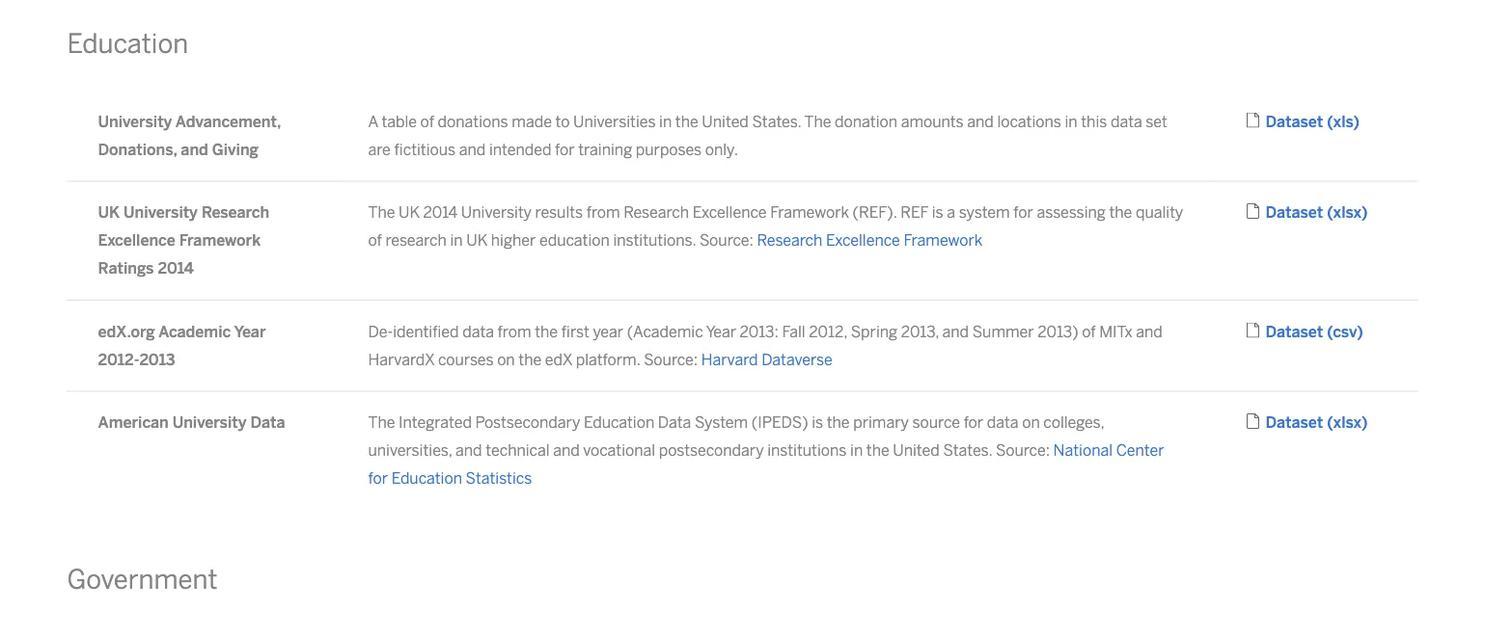Task type: locate. For each thing, give the bounding box(es) containing it.
states. inside the integrated postsecondary education data system (ipeds) is the primary source for data on colleges, universities, and technical and vocational postsecondary institutions in the united states. source:
[[943, 442, 992, 460]]

dataset for de-identified data from the first year (academic year 2013: fall 2012, spring 2013, and summer 2013) of mitx and harvardx courses on the edx platform. source:
[[1265, 323, 1323, 341]]

the left quality
[[1109, 204, 1132, 222]]

0 vertical spatial xlsx
[[1333, 204, 1362, 222]]

of left mitx
[[1082, 323, 1096, 341]]

2012,
[[809, 323, 847, 341]]

0 horizontal spatial data
[[250, 414, 285, 432]]

2 vertical spatial source:
[[996, 442, 1050, 460]]

and right amounts
[[967, 112, 994, 131]]

the inside the uk 2014 university results from research excellence framework (ref). ref is a system for assessing the quality of research in uk higher education institutions. source:
[[1109, 204, 1132, 222]]

0 horizontal spatial states.
[[752, 112, 801, 131]]

primary
[[853, 414, 909, 432]]

0 horizontal spatial framework
[[179, 232, 261, 250]]

is left a
[[932, 204, 943, 222]]

harvard dataverse
[[701, 351, 832, 369]]

for down 'universities,'
[[368, 470, 388, 488]]

xlsx for the uk 2014 university results from research excellence framework (ref). ref is a system for assessing the quality of research in uk higher education institutions. source:
[[1333, 204, 1362, 222]]

source
[[912, 414, 960, 432]]

dataset left xls
[[1265, 112, 1323, 131]]

university up higher
[[461, 204, 532, 222]]

data up courses
[[462, 323, 494, 341]]

data right "source"
[[987, 414, 1019, 432]]

postsecondary
[[475, 414, 580, 432]]

2 horizontal spatial source:
[[996, 442, 1050, 460]]

1 horizontal spatial 2014
[[423, 204, 458, 222]]

2 vertical spatial the
[[368, 414, 395, 432]]

xlsx down xls
[[1333, 204, 1362, 222]]

1 horizontal spatial year
[[706, 323, 736, 341]]

in
[[659, 112, 672, 131], [1065, 112, 1077, 131], [450, 232, 463, 250], [850, 442, 863, 460]]

1 vertical spatial education
[[584, 414, 654, 432]]

quality
[[1136, 204, 1183, 222]]

2 horizontal spatial education
[[584, 414, 654, 432]]

harvardx
[[368, 351, 435, 369]]

1 vertical spatial xlsx
[[1333, 414, 1362, 432]]

on right courses
[[497, 351, 515, 369]]

system
[[959, 204, 1010, 222]]

from
[[586, 204, 620, 222], [498, 323, 531, 341]]

for
[[555, 140, 575, 159], [1013, 204, 1033, 222], [964, 414, 983, 432], [368, 470, 388, 488]]

are
[[368, 140, 391, 159]]

of left research
[[368, 232, 382, 250]]

0 vertical spatial on
[[497, 351, 515, 369]]

1 horizontal spatial framework
[[770, 204, 849, 222]]

1 horizontal spatial of
[[420, 112, 434, 131]]

2 ( from the top
[[1327, 204, 1333, 222]]

the up purposes
[[675, 112, 698, 131]]

research excellence framework link
[[757, 232, 983, 250]]

1 horizontal spatial united
[[893, 442, 940, 460]]

1 horizontal spatial data
[[658, 414, 691, 432]]

education inside national center for education statistics
[[391, 470, 462, 488]]

in down primary
[[850, 442, 863, 460]]

0 horizontal spatial year
[[234, 323, 266, 341]]

research down giving
[[202, 204, 269, 222]]

on
[[497, 351, 515, 369], [1022, 414, 1040, 432]]

data inside de-identified data from the first year (academic year 2013: fall 2012, spring 2013, and summer 2013) of mitx and harvardx courses on the edx platform. source:
[[462, 323, 494, 341]]

source: inside de-identified data from the first year (academic year 2013: fall 2012, spring 2013, and summer 2013) of mitx and harvardx courses on the edx platform. source:
[[644, 351, 698, 369]]

3 dataset from the top
[[1265, 323, 1323, 341]]

summer
[[972, 323, 1034, 341]]

2 dataset ( xlsx ) from the top
[[1265, 414, 1368, 432]]

framework inside the uk 2014 university results from research excellence framework (ref). ref is a system for assessing the quality of research in uk higher education institutions. source:
[[770, 204, 849, 222]]

excellence down only.
[[692, 204, 767, 222]]

0 vertical spatial data
[[1111, 112, 1142, 131]]

2 data from the left
[[658, 414, 691, 432]]

dataset ( xlsx ) down dataset ( xls )
[[1265, 204, 1368, 222]]

dataset left 'csv'
[[1265, 323, 1323, 341]]

2 xlsx from the top
[[1333, 414, 1362, 432]]

1 horizontal spatial excellence
[[692, 204, 767, 222]]

dataset for a table of donations made to universities in the united states. the donation amounts and locations in this data set are fictitious and intended for training purposes only.
[[1265, 112, 1323, 131]]

the inside a table of donations made to universities in the united states. the donation amounts and locations in this data set are fictitious and intended for training purposes only.
[[804, 112, 831, 131]]

advancement,
[[175, 112, 281, 131]]

source: right institutions.
[[699, 232, 754, 250]]

excellence
[[692, 204, 767, 222], [98, 232, 175, 250], [826, 232, 900, 250]]

2014 up research
[[423, 204, 458, 222]]

0 horizontal spatial is
[[812, 414, 823, 432]]

2 horizontal spatial of
[[1082, 323, 1096, 341]]

research
[[202, 204, 269, 222], [624, 204, 689, 222], [757, 232, 822, 250]]

de-identified data from the first year (academic year 2013: fall 2012, spring 2013, and summer 2013) of mitx and harvardx courses on the edx platform. source:
[[368, 323, 1163, 369]]

data inside a table of donations made to universities in the united states. the donation amounts and locations in this data set are fictitious and intended for training purposes only.
[[1111, 112, 1142, 131]]

year inside edx.org academic year 2012-2013
[[234, 323, 266, 341]]

1 xlsx from the top
[[1333, 204, 1362, 222]]

1 dataset ( xlsx ) from the top
[[1265, 204, 1368, 222]]

data
[[250, 414, 285, 432], [658, 414, 691, 432]]

and down postsecondary
[[553, 442, 580, 460]]

is up institutions
[[812, 414, 823, 432]]

0 horizontal spatial from
[[498, 323, 531, 341]]

4 ( from the top
[[1327, 414, 1333, 432]]

in right research
[[450, 232, 463, 250]]

)
[[1353, 112, 1360, 131], [1362, 204, 1368, 222], [1357, 323, 1363, 341], [1362, 414, 1368, 432]]

source:
[[699, 232, 754, 250], [644, 351, 698, 369], [996, 442, 1050, 460]]

dataverse
[[761, 351, 832, 369]]

2014
[[423, 204, 458, 222], [158, 259, 194, 278]]

table
[[382, 112, 417, 131]]

2 horizontal spatial framework
[[904, 232, 983, 250]]

2 year from the left
[[706, 323, 736, 341]]

uk university research excellence framework ratings 2014
[[98, 204, 269, 278]]

united down "source"
[[893, 442, 940, 460]]

framework left the (ref).
[[770, 204, 849, 222]]

0 horizontal spatial source:
[[644, 351, 698, 369]]

the left first
[[535, 323, 558, 341]]

university right american
[[172, 414, 246, 432]]

and
[[967, 112, 994, 131], [181, 140, 208, 159], [459, 140, 486, 159], [942, 323, 969, 341], [1136, 323, 1163, 341], [456, 442, 482, 460], [553, 442, 580, 460]]

united
[[702, 112, 749, 131], [893, 442, 940, 460]]

0 horizontal spatial united
[[702, 112, 749, 131]]

the inside a table of donations made to universities in the united states. the donation amounts and locations in this data set are fictitious and intended for training purposes only.
[[675, 112, 698, 131]]

1 horizontal spatial source:
[[699, 232, 754, 250]]

source: down "(academic"
[[644, 351, 698, 369]]

the
[[804, 112, 831, 131], [368, 204, 395, 222], [368, 414, 395, 432]]

1 horizontal spatial research
[[624, 204, 689, 222]]

dataset down dataset ( xls )
[[1265, 204, 1323, 222]]

framework down giving
[[179, 232, 261, 250]]

de-
[[368, 323, 393, 341]]

year inside de-identified data from the first year (academic year 2013: fall 2012, spring 2013, and summer 2013) of mitx and harvardx courses on the edx platform. source:
[[706, 323, 736, 341]]

colleges,
[[1043, 414, 1104, 432]]

purposes
[[636, 140, 702, 159]]

from left first
[[498, 323, 531, 341]]

1 horizontal spatial from
[[586, 204, 620, 222]]

2 vertical spatial education
[[391, 470, 462, 488]]

the up institutions
[[827, 414, 850, 432]]

0 vertical spatial is
[[932, 204, 943, 222]]

source: inside the integrated postsecondary education data system (ipeds) is the primary source for data on colleges, universities, and technical and vocational postsecondary institutions in the united states. source:
[[996, 442, 1050, 460]]

assessing
[[1037, 204, 1106, 222]]

2 vertical spatial of
[[1082, 323, 1096, 341]]

0 vertical spatial dataset ( xlsx )
[[1265, 204, 1368, 222]]

dataset for the integrated postsecondary education data system (ipeds) is the primary source for data on colleges, universities, and technical and vocational postsecondary institutions in the united states. source:
[[1265, 414, 1323, 432]]

2 horizontal spatial research
[[757, 232, 822, 250]]

for right system
[[1013, 204, 1033, 222]]

source: down colleges,
[[996, 442, 1050, 460]]

2 horizontal spatial data
[[1111, 112, 1142, 131]]

states. inside a table of donations made to universities in the united states. the donation amounts and locations in this data set are fictitious and intended for training purposes only.
[[752, 112, 801, 131]]

1 vertical spatial of
[[368, 232, 382, 250]]

university up ratings
[[124, 204, 198, 222]]

research inside uk university research excellence framework ratings 2014
[[202, 204, 269, 222]]

institutions.
[[613, 232, 696, 250]]

education for the integrated postsecondary education data system (ipeds) is the primary source for data on colleges, universities, and technical and vocational postsecondary institutions in the united states. source:
[[584, 414, 654, 432]]

excellence up ratings
[[98, 232, 175, 250]]

research excellence framework
[[757, 232, 983, 250]]

0 horizontal spatial on
[[497, 351, 515, 369]]

0 horizontal spatial research
[[202, 204, 269, 222]]

1 vertical spatial source:
[[644, 351, 698, 369]]

1 vertical spatial dataset ( xlsx )
[[1265, 414, 1368, 432]]

( for a table of donations made to universities in the united states. the donation amounts and locations in this data set are fictitious and intended for training purposes only.
[[1327, 112, 1333, 131]]

2014 right ratings
[[158, 259, 194, 278]]

1 vertical spatial on
[[1022, 414, 1040, 432]]

education inside the integrated postsecondary education data system (ipeds) is the primary source for data on colleges, universities, and technical and vocational postsecondary institutions in the united states. source:
[[584, 414, 654, 432]]

2014 inside the uk 2014 university results from research excellence framework (ref). ref is a system for assessing the quality of research in uk higher education institutions. source:
[[423, 204, 458, 222]]

excellence inside the uk 2014 university results from research excellence framework (ref). ref is a system for assessing the quality of research in uk higher education institutions. source:
[[692, 204, 767, 222]]

dataset ( xlsx ) down dataset ( csv )
[[1265, 414, 1368, 432]]

( for de-identified data from the first year (academic year 2013: fall 2012, spring 2013, and summer 2013) of mitx and harvardx courses on the edx platform. source:
[[1327, 323, 1333, 341]]

0 vertical spatial education
[[67, 28, 188, 60]]

first
[[561, 323, 589, 341]]

states. left 'donation'
[[752, 112, 801, 131]]

0 vertical spatial source:
[[699, 232, 754, 250]]

2014 inside uk university research excellence framework ratings 2014
[[158, 259, 194, 278]]

0 vertical spatial states.
[[752, 112, 801, 131]]

of
[[420, 112, 434, 131], [368, 232, 382, 250], [1082, 323, 1096, 341]]

national
[[1053, 442, 1113, 460]]

and down donations
[[459, 140, 486, 159]]

is
[[932, 204, 943, 222], [812, 414, 823, 432]]

0 horizontal spatial uk
[[98, 204, 120, 222]]

research
[[385, 232, 447, 250]]

2 vertical spatial data
[[987, 414, 1019, 432]]

education for national center for education statistics
[[391, 470, 462, 488]]

) for the uk 2014 university results from research excellence framework (ref). ref is a system for assessing the quality of research in uk higher education institutions. source:
[[1362, 204, 1368, 222]]

xlsx for the integrated postsecondary education data system (ipeds) is the primary source for data on colleges, universities, and technical and vocational postsecondary institutions in the united states. source:
[[1333, 414, 1362, 432]]

1 vertical spatial the
[[368, 204, 395, 222]]

uk up research
[[399, 204, 420, 222]]

university
[[98, 112, 172, 131], [124, 204, 198, 222], [461, 204, 532, 222], [172, 414, 246, 432]]

0 vertical spatial the
[[804, 112, 831, 131]]

0 horizontal spatial 2014
[[158, 259, 194, 278]]

for inside national center for education statistics
[[368, 470, 388, 488]]

1 vertical spatial data
[[462, 323, 494, 341]]

and left giving
[[181, 140, 208, 159]]

statistics
[[466, 470, 532, 488]]

research inside the uk 2014 university results from research excellence framework (ref). ref is a system for assessing the quality of research in uk higher education institutions. source:
[[624, 204, 689, 222]]

the inside the uk 2014 university results from research excellence framework (ref). ref is a system for assessing the quality of research in uk higher education institutions. source:
[[368, 204, 395, 222]]

1 horizontal spatial education
[[391, 470, 462, 488]]

year up harvard
[[706, 323, 736, 341]]

2 horizontal spatial uk
[[466, 232, 487, 250]]

united inside the integrated postsecondary education data system (ipeds) is the primary source for data on colleges, universities, and technical and vocational postsecondary institutions in the united states. source:
[[893, 442, 940, 460]]

) for the integrated postsecondary education data system (ipeds) is the primary source for data on colleges, universities, and technical and vocational postsecondary institutions in the united states. source:
[[1362, 414, 1368, 432]]

1 horizontal spatial data
[[987, 414, 1019, 432]]

framework down a
[[904, 232, 983, 250]]

1 horizontal spatial states.
[[943, 442, 992, 460]]

united inside a table of donations made to universities in the united states. the donation amounts and locations in this data set are fictitious and intended for training purposes only.
[[702, 112, 749, 131]]

uk
[[98, 204, 120, 222], [399, 204, 420, 222], [466, 232, 487, 250]]

the up 'universities,'
[[368, 414, 395, 432]]

from up education
[[586, 204, 620, 222]]

(
[[1327, 112, 1333, 131], [1327, 204, 1333, 222], [1327, 323, 1333, 341], [1327, 414, 1333, 432]]

(academic
[[627, 323, 703, 341]]

universities
[[573, 112, 656, 131]]

1 horizontal spatial is
[[932, 204, 943, 222]]

in inside the uk 2014 university results from research excellence framework (ref). ref is a system for assessing the quality of research in uk higher education institutions. source:
[[450, 232, 463, 250]]

donations,
[[98, 140, 177, 159]]

from inside de-identified data from the first year (academic year 2013: fall 2012, spring 2013, and summer 2013) of mitx and harvardx courses on the edx platform. source:
[[498, 323, 531, 341]]

in up purposes
[[659, 112, 672, 131]]

1 vertical spatial is
[[812, 414, 823, 432]]

0 vertical spatial united
[[702, 112, 749, 131]]

(ref).
[[853, 204, 897, 222]]

states.
[[752, 112, 801, 131], [943, 442, 992, 460]]

dataset ( xlsx )
[[1265, 204, 1368, 222], [1265, 414, 1368, 432]]

4 dataset from the top
[[1265, 414, 1323, 432]]

ref
[[900, 204, 928, 222]]

3 ( from the top
[[1327, 323, 1333, 341]]

0 vertical spatial from
[[586, 204, 620, 222]]

in left this
[[1065, 112, 1077, 131]]

university up donations,
[[98, 112, 172, 131]]

data left set on the top of page
[[1111, 112, 1142, 131]]

dataset ( xls )
[[1265, 112, 1360, 131]]

2013)
[[1038, 323, 1078, 341]]

of up fictitious
[[420, 112, 434, 131]]

research up fall
[[757, 232, 822, 250]]

is inside the uk 2014 university results from research excellence framework (ref). ref is a system for assessing the quality of research in uk higher education institutions. source:
[[932, 204, 943, 222]]

government
[[67, 564, 218, 596]]

0 horizontal spatial data
[[462, 323, 494, 341]]

2013
[[139, 351, 175, 369]]

xlsx down 'csv'
[[1333, 414, 1362, 432]]

uk up ratings
[[98, 204, 120, 222]]

the left 'donation'
[[804, 112, 831, 131]]

source: for (ipeds)
[[996, 442, 1050, 460]]

uk left higher
[[466, 232, 487, 250]]

0 horizontal spatial of
[[368, 232, 382, 250]]

) for de-identified data from the first year (academic year 2013: fall 2012, spring 2013, and summer 2013) of mitx and harvardx courses on the edx platform. source:
[[1357, 323, 1363, 341]]

1 year from the left
[[234, 323, 266, 341]]

the
[[675, 112, 698, 131], [1109, 204, 1132, 222], [535, 323, 558, 341], [518, 351, 541, 369], [827, 414, 850, 432], [866, 442, 889, 460]]

year
[[593, 323, 623, 341]]

institutions
[[767, 442, 847, 460]]

mitx
[[1099, 323, 1133, 341]]

0 horizontal spatial excellence
[[98, 232, 175, 250]]

university advancement, donations, and giving
[[98, 112, 281, 159]]

for down to
[[555, 140, 575, 159]]

the inside the integrated postsecondary education data system (ipeds) is the primary source for data on colleges, universities, and technical and vocational postsecondary institutions in the united states. source:
[[368, 414, 395, 432]]

0 vertical spatial 2014
[[423, 204, 458, 222]]

research up institutions.
[[624, 204, 689, 222]]

1 vertical spatial 2014
[[158, 259, 194, 278]]

the for national center for education statistics
[[368, 414, 395, 432]]

1 vertical spatial from
[[498, 323, 531, 341]]

education
[[67, 28, 188, 60], [584, 414, 654, 432], [391, 470, 462, 488]]

data
[[1111, 112, 1142, 131], [462, 323, 494, 341], [987, 414, 1019, 432]]

states. down "source"
[[943, 442, 992, 460]]

1 horizontal spatial on
[[1022, 414, 1040, 432]]

2 dataset from the top
[[1265, 204, 1323, 222]]

1 vertical spatial states.
[[943, 442, 992, 460]]

0 vertical spatial of
[[420, 112, 434, 131]]

donations
[[438, 112, 508, 131]]

the up research
[[368, 204, 395, 222]]

united up only.
[[702, 112, 749, 131]]

1 dataset from the top
[[1265, 112, 1323, 131]]

0 horizontal spatial education
[[67, 28, 188, 60]]

for right "source"
[[964, 414, 983, 432]]

for inside the uk 2014 university results from research excellence framework (ref). ref is a system for assessing the quality of research in uk higher education institutions. source:
[[1013, 204, 1033, 222]]

dataset down dataset ( csv )
[[1265, 414, 1323, 432]]

on left colleges,
[[1022, 414, 1040, 432]]

harvard dataverse link
[[701, 351, 832, 369]]

1 ( from the top
[[1327, 112, 1333, 131]]

1 vertical spatial united
[[893, 442, 940, 460]]

center
[[1116, 442, 1164, 460]]

year right academic
[[234, 323, 266, 341]]

excellence down the (ref).
[[826, 232, 900, 250]]



Task type: describe. For each thing, give the bounding box(es) containing it.
ratings
[[98, 259, 154, 278]]

giving
[[212, 140, 259, 159]]

to
[[555, 112, 570, 131]]

integrated
[[399, 414, 472, 432]]

postsecondary
[[659, 442, 764, 460]]

and right mitx
[[1136, 323, 1163, 341]]

edx
[[545, 351, 572, 369]]

higher
[[491, 232, 536, 250]]

this
[[1081, 112, 1107, 131]]

the uk 2014 university results from research excellence framework (ref). ref is a system for assessing the quality of research in uk higher education institutions. source:
[[368, 204, 1183, 250]]

for inside the integrated postsecondary education data system (ipeds) is the primary source for data on colleges, universities, and technical and vocational postsecondary institutions in the united states. source:
[[964, 414, 983, 432]]

csv
[[1333, 323, 1357, 341]]

national center for education statistics link
[[368, 442, 1164, 488]]

universities,
[[368, 442, 452, 460]]

university inside uk university research excellence framework ratings 2014
[[124, 204, 198, 222]]

framework inside uk university research excellence framework ratings 2014
[[179, 232, 261, 250]]

the for research excellence framework
[[368, 204, 395, 222]]

data inside the integrated postsecondary education data system (ipeds) is the primary source for data on colleges, universities, and technical and vocational postsecondary institutions in the united states. source:
[[658, 414, 691, 432]]

2013:
[[740, 323, 779, 341]]

source: for year
[[644, 351, 698, 369]]

made
[[512, 112, 552, 131]]

and right 2013,
[[942, 323, 969, 341]]

fall
[[782, 323, 805, 341]]

locations
[[997, 112, 1061, 131]]

a table of donations made to universities in the united states. the donation amounts and locations in this data set are fictitious and intended for training purposes only.
[[368, 112, 1167, 159]]

edx.org academic year 2012-2013
[[98, 323, 266, 369]]

uk inside uk university research excellence framework ratings 2014
[[98, 204, 120, 222]]

the down primary
[[866, 442, 889, 460]]

vocational
[[583, 442, 655, 460]]

education
[[539, 232, 610, 250]]

a
[[947, 204, 955, 222]]

( for the integrated postsecondary education data system (ipeds) is the primary source for data on colleges, universities, and technical and vocational postsecondary institutions in the united states. source:
[[1327, 414, 1333, 432]]

for inside a table of donations made to universities in the united states. the donation amounts and locations in this data set are fictitious and intended for training purposes only.
[[555, 140, 575, 159]]

and inside university advancement, donations, and giving
[[181, 140, 208, 159]]

the left edx
[[518, 351, 541, 369]]

technical
[[486, 442, 550, 460]]

university inside the uk 2014 university results from research excellence framework (ref). ref is a system for assessing the quality of research in uk higher education institutions. source:
[[461, 204, 532, 222]]

from inside the uk 2014 university results from research excellence framework (ref). ref is a system for assessing the quality of research in uk higher education institutions. source:
[[586, 204, 620, 222]]

platform.
[[576, 351, 640, 369]]

is inside the integrated postsecondary education data system (ipeds) is the primary source for data on colleges, universities, and technical and vocational postsecondary institutions in the united states. source:
[[812, 414, 823, 432]]

intended
[[489, 140, 551, 159]]

of inside the uk 2014 university results from research excellence framework (ref). ref is a system for assessing the quality of research in uk higher education institutions. source:
[[368, 232, 382, 250]]

the integrated postsecondary education data system (ipeds) is the primary source for data on colleges, universities, and technical and vocational postsecondary institutions in the united states. source:
[[368, 414, 1104, 460]]

amounts
[[901, 112, 964, 131]]

set
[[1146, 112, 1167, 131]]

xls
[[1333, 112, 1353, 131]]

academic
[[158, 323, 231, 341]]

data inside the integrated postsecondary education data system (ipeds) is the primary source for data on colleges, universities, and technical and vocational postsecondary institutions in the united states. source:
[[987, 414, 1019, 432]]

a
[[368, 112, 378, 131]]

dataset ( csv )
[[1265, 323, 1363, 341]]

courses
[[438, 351, 494, 369]]

dataset for the uk 2014 university results from research excellence framework (ref). ref is a system for assessing the quality of research in uk higher education institutions. source:
[[1265, 204, 1323, 222]]

american
[[98, 414, 169, 432]]

excellence inside uk university research excellence framework ratings 2014
[[98, 232, 175, 250]]

spring
[[851, 323, 897, 341]]

harvard
[[701, 351, 758, 369]]

1 horizontal spatial uk
[[399, 204, 420, 222]]

in inside the integrated postsecondary education data system (ipeds) is the primary source for data on colleges, universities, and technical and vocational postsecondary institutions in the united states. source:
[[850, 442, 863, 460]]

identified
[[393, 323, 459, 341]]

only.
[[705, 140, 738, 159]]

dataset ( xlsx ) for the integrated postsecondary education data system (ipeds) is the primary source for data on colleges, universities, and technical and vocational postsecondary institutions in the united states. source:
[[1265, 414, 1368, 432]]

edx.org
[[98, 323, 155, 341]]

2013,
[[901, 323, 939, 341]]

donation
[[835, 112, 897, 131]]

(ipeds)
[[751, 414, 808, 432]]

and up statistics on the left of the page
[[456, 442, 482, 460]]

university inside university advancement, donations, and giving
[[98, 112, 172, 131]]

2 horizontal spatial excellence
[[826, 232, 900, 250]]

results
[[535, 204, 583, 222]]

training
[[578, 140, 632, 159]]

) for a table of donations made to universities in the united states. the donation amounts and locations in this data set are fictitious and intended for training purposes only.
[[1353, 112, 1360, 131]]

source: inside the uk 2014 university results from research excellence framework (ref). ref is a system for assessing the quality of research in uk higher education institutions. source:
[[699, 232, 754, 250]]

dataset ( xlsx ) for the uk 2014 university results from research excellence framework (ref). ref is a system for assessing the quality of research in uk higher education institutions. source:
[[1265, 204, 1368, 222]]

on inside the integrated postsecondary education data system (ipeds) is the primary source for data on colleges, universities, and technical and vocational postsecondary institutions in the united states. source:
[[1022, 414, 1040, 432]]

of inside de-identified data from the first year (academic year 2013: fall 2012, spring 2013, and summer 2013) of mitx and harvardx courses on the edx platform. source:
[[1082, 323, 1096, 341]]

fictitious
[[394, 140, 456, 159]]

american university data
[[98, 414, 285, 432]]

national center for education statistics
[[368, 442, 1164, 488]]

2012-
[[98, 351, 139, 369]]

on inside de-identified data from the first year (academic year 2013: fall 2012, spring 2013, and summer 2013) of mitx and harvardx courses on the edx platform. source:
[[497, 351, 515, 369]]

of inside a table of donations made to universities in the united states. the donation amounts and locations in this data set are fictitious and intended for training purposes only.
[[420, 112, 434, 131]]

( for the uk 2014 university results from research excellence framework (ref). ref is a system for assessing the quality of research in uk higher education institutions. source:
[[1327, 204, 1333, 222]]

1 data from the left
[[250, 414, 285, 432]]

system
[[695, 414, 748, 432]]



Task type: vqa. For each thing, say whether or not it's contained in the screenshot.


